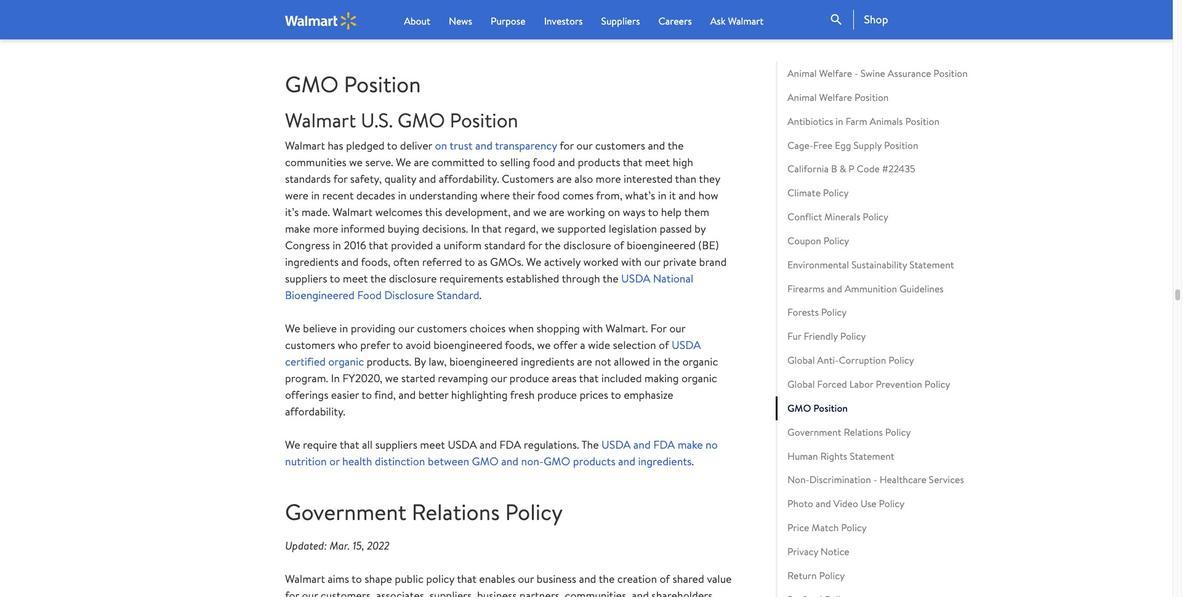 Task type: describe. For each thing, give the bounding box(es) containing it.
forests
[[788, 306, 819, 319]]

human
[[788, 449, 818, 463]]

position up #22435
[[885, 138, 919, 152]]

and inside photo and video use policy link
[[816, 497, 831, 511]]

all
[[362, 437, 373, 453]]

labor inside and hold suppliers accountable to the walmart standards for suppliers and our forced labor prevention requirements.
[[431, 10, 458, 26]]

investors
[[544, 14, 583, 28]]

0 horizontal spatial meet
[[343, 271, 368, 287]]

understanding
[[409, 188, 478, 203]]

0 horizontal spatial on
[[435, 138, 447, 153]]

to inside we believe in providing our customers choices when shopping with walmart. for our customers who prefer to avoid bioengineered foods, we offer a wide selection of
[[393, 338, 403, 353]]

cage-
[[788, 138, 814, 152]]

photo and video use policy
[[788, 497, 905, 511]]

the inside walmart aims to shape public policy that enables our business and the creation of shared value for our customers, associates, suppliers, business partners, communities, and shareholders
[[599, 571, 615, 587]]

position up on trust and transparency link
[[450, 107, 519, 134]]

our inside products. by law, bioengineered ingredients are not allowed in the organic program. in fy2020, we started revamping our produce areas that included making organic offerings easier to find, and better highlighting fresh produce prices to emphasize affordability.
[[491, 371, 507, 386]]

our left customers,
[[302, 588, 318, 598]]

we right regard,
[[541, 221, 555, 237]]

coupon policy link
[[776, 229, 1004, 253]]

forests policy link
[[776, 301, 1004, 325]]

usda for usda and fda make no nutrition or health distinction between gmo and non-gmo products and ingredients
[[602, 437, 631, 453]]

requirements
[[440, 271, 504, 287]]

passed
[[660, 221, 692, 237]]

shared
[[673, 571, 705, 587]]

policy up global anti-corruption policy
[[841, 330, 866, 343]]

farm
[[846, 114, 868, 128]]

when
[[509, 321, 534, 336]]

help
[[661, 205, 682, 220]]

0 vertical spatial produce
[[510, 371, 549, 386]]

purpose button
[[491, 14, 526, 28]]

walmart u.s. gmo position
[[285, 107, 519, 134]]

for up recent
[[334, 171, 348, 187]]

a inside for our customers and the communities we serve. we are committed to selling food and products that meet high standards for safety, quality and affordability. customers are also more interested than they were in recent decades in understanding where their food comes from, what's in it and how it's made. walmart welcomes this development, and we are working on ways to help them make more informed buying decisions. in that regard, we supported legislation passed by congress in 2016 that provided a uniform standard for the disclosure of bioengineered (be) ingredients and foods, often referred to as gmos. we actively worked with our private brand suppliers to meet the disclosure requirements established through the
[[436, 238, 441, 253]]

we up quality
[[396, 155, 411, 170]]

we inside we believe in providing our customers choices when shopping with walmart. for our customers who prefer to avoid bioengineered foods, we offer a wide selection of
[[285, 321, 300, 336]]

suppliers button
[[602, 14, 640, 28]]

we up established
[[526, 254, 542, 270]]

usda national bioengineered food disclosure standard
[[285, 271, 694, 303]]

policy down conflict minerals policy on the right top of the page
[[824, 234, 850, 248]]

our up partners,
[[518, 571, 534, 587]]

congress
[[285, 238, 330, 253]]

for down regard,
[[528, 238, 543, 253]]

program.
[[285, 371, 328, 386]]

0 vertical spatial government
[[788, 425, 842, 439]]

ammunition
[[845, 282, 898, 295]]

make inside usda and fda make no nutrition or health distinction between gmo and non-gmo products and ingredients
[[678, 437, 703, 453]]

emphasize
[[624, 388, 674, 403]]

animal for animal welfare - swine assurance position
[[788, 67, 817, 80]]

safety,
[[350, 171, 382, 187]]

to left as
[[465, 254, 475, 270]]

of inside we believe in providing our customers choices when shopping with walmart. for our customers who prefer to avoid bioengineered foods, we offer a wide selection of
[[659, 338, 669, 353]]

fda inside usda and fda make no nutrition or health distinction between gmo and non-gmo products and ingredients
[[654, 437, 675, 453]]

climate
[[788, 186, 821, 200]]

policy right the 'use'
[[879, 497, 905, 511]]

our up national in the top right of the page
[[645, 254, 661, 270]]

guidelines
[[900, 282, 944, 295]]

in inside products. by law, bioengineered ingredients are not allowed in the organic program. in fy2020, we started revamping our produce areas that included making organic offerings easier to find, and better highlighting fresh produce prices to emphasize affordability.
[[653, 354, 662, 370]]

price
[[788, 521, 810, 535]]

from,
[[596, 188, 623, 203]]

walmart up has
[[285, 107, 356, 134]]

conflict minerals policy link
[[776, 205, 1004, 229]]

friendly
[[804, 330, 838, 343]]

to down fy2020,
[[362, 388, 372, 403]]

2022
[[367, 538, 390, 554]]

brand
[[699, 254, 727, 270]]

swine
[[861, 67, 886, 80]]

informed
[[341, 221, 385, 237]]

communities,
[[565, 588, 629, 598]]

search
[[829, 12, 844, 27]]

usda up between
[[448, 437, 477, 453]]

standards
[[668, 0, 715, 10]]

for inside walmart aims to shape public policy that enables our business and the creation of shared value for our customers, associates, suppliers, business partners, communities, and shareholders
[[285, 588, 299, 598]]

to inside and hold suppliers accountable to the walmart standards for suppliers and our forced labor prevention requirements.
[[594, 0, 604, 10]]

2 vertical spatial meet
[[420, 437, 445, 453]]

in down quality
[[398, 188, 407, 203]]

prices
[[580, 388, 609, 403]]

ingredients inside for our customers and the communities we serve. we are committed to selling food and products that meet high standards for safety, quality and affordability. customers are also more interested than they were in recent decades in understanding where their food comes from, what's in it and how it's made. walmart welcomes this development, and we are working on ways to help them make more informed buying decisions. in that regard, we supported legislation passed by congress in 2016 that provided a uniform standard for the disclosure of bioengineered (be) ingredients and foods, often referred to as gmos. we actively worked with our private brand suppliers to meet the disclosure requirements established through the
[[285, 254, 339, 270]]

legislation
[[609, 221, 657, 237]]

foods, inside we believe in providing our customers choices when shopping with walmart. for our customers who prefer to avoid bioengineered foods, we offer a wide selection of
[[505, 338, 535, 353]]

1 horizontal spatial more
[[596, 171, 621, 187]]

communities
[[285, 155, 347, 170]]

as
[[478, 254, 488, 270]]

ingredients inside usda and fda make no nutrition or health distinction between gmo and non-gmo products and ingredients
[[638, 454, 692, 469]]

are inside products. by law, bioengineered ingredients are not allowed in the organic program. in fy2020, we started revamping our produce areas that included making organic offerings easier to find, and better highlighting fresh produce prices to emphasize affordability.
[[577, 354, 593, 370]]

our up also
[[577, 138, 593, 153]]

fresh
[[510, 388, 535, 403]]

bioengineered inside products. by law, bioengineered ingredients are not allowed in the organic program. in fy2020, we started revamping our produce areas that included making organic offerings easier to find, and better highlighting fresh produce prices to emphasize affordability.
[[450, 354, 518, 370]]

0 vertical spatial relations
[[844, 425, 883, 439]]

notice
[[821, 545, 850, 559]]

ask
[[711, 14, 726, 28]]

anti-
[[818, 354, 839, 367]]

1 vertical spatial customers
[[417, 321, 467, 336]]

coupon policy
[[788, 234, 850, 248]]

price match policy link
[[776, 516, 1004, 540]]

highlighting
[[451, 388, 508, 403]]

walmart inside walmart aims to shape public policy that enables our business and the creation of shared value for our customers, associates, suppliers, business partners, communities, and shareholders
[[285, 571, 325, 587]]

policy
[[426, 571, 455, 587]]

hold
[[465, 0, 486, 10]]

careers
[[659, 14, 692, 28]]

nutrition
[[285, 454, 327, 469]]

0 vertical spatial .
[[480, 288, 482, 303]]

animal for animal welfare position
[[788, 90, 817, 104]]

position down swine
[[855, 90, 889, 104]]

policy down climate policy link
[[863, 210, 889, 224]]

that up standard
[[482, 221, 502, 237]]

walmart right ask
[[728, 14, 764, 28]]

animal welfare position
[[788, 90, 889, 104]]

0 horizontal spatial more
[[313, 221, 338, 237]]

position up u.s.
[[344, 69, 421, 100]]

our inside and hold suppliers accountable to the walmart standards for suppliers and our forced labor prevention requirements.
[[376, 10, 392, 26]]

who
[[338, 338, 358, 353]]

products inside usda and fda make no nutrition or health distinction between gmo and non-gmo products and ingredients
[[573, 454, 616, 469]]

a inside we believe in providing our customers choices when shopping with walmart. for our customers who prefer to avoid bioengineered foods, we offer a wide selection of
[[580, 338, 586, 353]]

1 vertical spatial government
[[285, 497, 407, 528]]

customers
[[502, 171, 554, 187]]

it
[[670, 188, 676, 203]]

(be)
[[699, 238, 719, 253]]

private
[[663, 254, 697, 270]]

news button
[[449, 14, 473, 28]]

the inside products. by law, bioengineered ingredients are not allowed in the organic program. in fy2020, we started revamping our produce areas that included making organic offerings easier to find, and better highlighting fresh produce prices to emphasize affordability.
[[664, 354, 680, 370]]

careers link
[[659, 14, 692, 28]]

we down their
[[533, 205, 547, 220]]

non-discrimination - healthcare services
[[788, 473, 965, 487]]

buying
[[388, 221, 420, 237]]

0 vertical spatial gmo position
[[285, 69, 421, 100]]

position right the assurance
[[934, 67, 968, 80]]

that left all on the bottom left of page
[[340, 437, 360, 453]]

to up bioengineered
[[330, 271, 340, 287]]

welfare for position
[[819, 90, 853, 104]]

1 vertical spatial business
[[477, 588, 517, 598]]

this
[[425, 205, 443, 220]]

affordability. inside products. by law, bioengineered ingredients are not allowed in the organic program. in fy2020, we started revamping our produce areas that included making organic offerings easier to find, and better highlighting fresh produce prices to emphasize affordability.
[[285, 404, 346, 420]]

that down informed on the left
[[369, 238, 388, 253]]

the down worked
[[603, 271, 619, 287]]

animals
[[870, 114, 903, 128]]

are down walmart has pledged to deliver on trust and transparency
[[414, 155, 429, 170]]

1 horizontal spatial disclosure
[[564, 238, 612, 253]]

code
[[857, 162, 880, 176]]

also
[[575, 171, 593, 187]]

with inside we believe in providing our customers choices when shopping with walmart. for our customers who prefer to avoid bioengineered foods, we offer a wide selection of
[[583, 321, 603, 336]]

walmart has pledged to deliver on trust and transparency
[[285, 138, 557, 153]]

the up food
[[370, 271, 386, 287]]

recent
[[322, 188, 354, 203]]

policy down the fur friendly policy link
[[889, 354, 915, 367]]

1 horizontal spatial gmo position
[[788, 402, 848, 415]]

policy up fur friendly policy
[[822, 306, 847, 319]]

suppliers inside and hold suppliers accountable to the walmart standards for suppliers and our forced labor prevention requirements.
[[488, 0, 531, 10]]

suppliers inside and hold suppliers accountable to the walmart standards for suppliers and our forced labor prevention requirements.
[[310, 10, 353, 26]]

the inside and hold suppliers accountable to the walmart standards for suppliers and our forced labor prevention requirements.
[[607, 0, 623, 10]]

- for welfare
[[855, 67, 859, 80]]

2 vertical spatial suppliers
[[375, 437, 418, 453]]

0 vertical spatial food
[[533, 155, 555, 170]]

interested
[[624, 171, 673, 187]]

are down comes
[[550, 205, 565, 220]]

national
[[653, 271, 694, 287]]

ask walmart link
[[711, 14, 764, 28]]

that inside products. by law, bioengineered ingredients are not allowed in the organic program. in fy2020, we started revamping our produce areas that included making organic offerings easier to find, and better highlighting fresh produce prices to emphasize affordability.
[[579, 371, 599, 386]]

animal welfare position link
[[776, 86, 1004, 109]]

uniform
[[444, 238, 482, 253]]

their
[[513, 188, 535, 203]]

where
[[481, 188, 510, 203]]

the up high
[[668, 138, 684, 153]]

usda certified organic
[[285, 338, 701, 370]]

welfare for -
[[819, 67, 853, 80]]

we require that all suppliers meet usda and fda regulations. the
[[285, 437, 602, 453]]

policy down non-
[[505, 497, 563, 528]]

1 vertical spatial labor
[[850, 378, 874, 391]]

quality
[[385, 171, 416, 187]]

animal welfare - swine assurance position
[[788, 67, 968, 80]]

to up serve.
[[387, 138, 398, 153]]

we inside we believe in providing our customers choices when shopping with walmart. for our customers who prefer to avoid bioengineered foods, we offer a wide selection of
[[537, 338, 551, 353]]

bioengineered inside we believe in providing our customers choices when shopping with walmart. for our customers who prefer to avoid bioengineered foods, we offer a wide selection of
[[434, 338, 503, 353]]

in inside products. by law, bioengineered ingredients are not allowed in the organic program. in fy2020, we started revamping our produce areas that included making organic offerings easier to find, and better highlighting fresh produce prices to emphasize affordability.
[[331, 371, 340, 386]]

suppliers,
[[430, 588, 475, 598]]

1 vertical spatial produce
[[538, 388, 577, 403]]

we down pledged
[[349, 155, 363, 170]]



Task type: locate. For each thing, give the bounding box(es) containing it.
non-
[[521, 454, 544, 469]]

0 horizontal spatial a
[[436, 238, 441, 253]]

human rights statement
[[788, 449, 895, 463]]

on trust and transparency link
[[435, 138, 557, 153]]

1 vertical spatial gmo position
[[788, 402, 848, 415]]

in inside we believe in providing our customers choices when shopping with walmart. for our customers who prefer to avoid bioengineered foods, we offer a wide selection of
[[340, 321, 348, 336]]

0 vertical spatial with
[[621, 254, 642, 270]]

that up interested
[[623, 155, 643, 170]]

forced left news
[[395, 10, 428, 26]]

1 vertical spatial make
[[678, 437, 703, 453]]

1 horizontal spatial labor
[[850, 378, 874, 391]]

are left also
[[557, 171, 572, 187]]

0 vertical spatial customers
[[596, 138, 646, 153]]

0 horizontal spatial relations
[[412, 497, 500, 528]]

labor
[[431, 10, 458, 26], [850, 378, 874, 391]]

statement for environmental sustainability statement
[[910, 258, 955, 271]]

food
[[533, 155, 555, 170], [538, 188, 560, 203]]

1 horizontal spatial suppliers
[[602, 14, 640, 28]]

walmart up suppliers popup button
[[625, 0, 665, 10]]

0 horizontal spatial labor
[[431, 10, 458, 26]]

in left farm
[[836, 114, 844, 128]]

0 horizontal spatial make
[[285, 221, 311, 237]]

2 horizontal spatial meet
[[645, 155, 670, 170]]

usda and fda make no nutrition or health distinction between gmo and non-gmo products and ingredients
[[285, 437, 718, 469]]

1 horizontal spatial customers
[[417, 321, 467, 336]]

for inside and hold suppliers accountable to the walmart standards for suppliers and our forced labor prevention requirements.
[[718, 0, 732, 10]]

1 vertical spatial .
[[692, 454, 694, 469]]

on inside for our customers and the communities we serve. we are committed to selling food and products that meet high standards for safety, quality and affordability. customers are also more interested than they were in recent decades in understanding where their food comes from, what's in it and how it's made. walmart welcomes this development, and we are working on ways to help them make more informed buying decisions. in that regard, we supported legislation passed by congress in 2016 that provided a uniform standard for the disclosure of bioengineered (be) ingredients and foods, often referred to as gmos. we actively worked with our private brand suppliers to meet the disclosure requirements established through the
[[608, 205, 620, 220]]

- for discrimination
[[874, 473, 878, 487]]

0 vertical spatial animal
[[788, 67, 817, 80]]

0 horizontal spatial with
[[583, 321, 603, 336]]

1 horizontal spatial ingredients
[[521, 354, 575, 370]]

1 welfare from the top
[[819, 67, 853, 80]]

meet up between
[[420, 437, 445, 453]]

requirements.
[[516, 10, 582, 26]]

suppliers inside for our customers and the communities we serve. we are committed to selling food and products that meet high standards for safety, quality and affordability. customers are also more interested than they were in recent decades in understanding where their food comes from, what's in it and how it's made. walmart welcomes this development, and we are working on ways to help them make more informed buying decisions. in that regard, we supported legislation passed by congress in 2016 that provided a uniform standard for the disclosure of bioengineered (be) ingredients and foods, often referred to as gmos. we actively worked with our private brand suppliers to meet the disclosure requirements established through the
[[285, 271, 327, 287]]

2 horizontal spatial ingredients
[[638, 454, 692, 469]]

0 vertical spatial foods,
[[361, 254, 391, 270]]

affordability. inside for our customers and the communities we serve. we are committed to selling food and products that meet high standards for safety, quality and affordability. customers are also more interested than they were in recent decades in understanding where their food comes from, what's in it and how it's made. walmart welcomes this development, and we are working on ways to help them make more informed buying decisions. in that regard, we supported legislation passed by congress in 2016 that provided a uniform standard for the disclosure of bioengineered (be) ingredients and foods, often referred to as gmos. we actively worked with our private brand suppliers to meet the disclosure requirements established through the
[[439, 171, 499, 187]]

climate policy link
[[776, 181, 1004, 205]]

0 horizontal spatial forced
[[395, 10, 428, 26]]

0 horizontal spatial government relations policy
[[285, 497, 563, 528]]

not
[[595, 354, 612, 370]]

health
[[343, 454, 372, 469]]

allowed
[[614, 354, 650, 370]]

welfare up "animal welfare position"
[[819, 67, 853, 80]]

1 horizontal spatial meet
[[420, 437, 445, 453]]

disclosure
[[564, 238, 612, 253], [389, 271, 437, 287]]

walmart down "updated:"
[[285, 571, 325, 587]]

position down the global forced labor prevention policy
[[814, 402, 848, 415]]

0 horizontal spatial customers
[[285, 338, 335, 353]]

1 vertical spatial with
[[583, 321, 603, 336]]

made.
[[302, 205, 330, 220]]

foods,
[[361, 254, 391, 270], [505, 338, 535, 353]]

with up the wide
[[583, 321, 603, 336]]

usda for usda certified organic
[[672, 338, 701, 353]]

the
[[582, 437, 599, 453]]

1 vertical spatial food
[[538, 188, 560, 203]]

to up 'products.'
[[393, 338, 403, 353]]

walmart up communities in the left of the page
[[285, 138, 325, 153]]

1 vertical spatial welfare
[[819, 90, 853, 104]]

products. by law, bioengineered ingredients are not allowed in the organic program. in fy2020, we started revamping our produce areas that included making organic offerings easier to find, and better highlighting fresh produce prices to emphasize affordability.
[[285, 354, 718, 420]]

regard,
[[505, 221, 539, 237]]

foods, down when
[[505, 338, 535, 353]]

prevention down the hold
[[461, 10, 513, 26]]

0 horizontal spatial foods,
[[361, 254, 391, 270]]

fda left regulations. on the bottom left of the page
[[500, 437, 521, 453]]

shop link
[[854, 10, 889, 30]]

deliver
[[400, 138, 433, 153]]

1 vertical spatial a
[[580, 338, 586, 353]]

offer
[[554, 338, 578, 353]]

position right animals
[[906, 114, 940, 128]]

policy down gmo position link
[[886, 425, 911, 439]]

forests policy
[[788, 306, 847, 319]]

food right their
[[538, 188, 560, 203]]

products inside for our customers and the communities we serve. we are committed to selling food and products that meet high standards for safety, quality and affordability. customers are also more interested than they were in recent decades in understanding where their food comes from, what's in it and how it's made. walmart welcomes this development, and we are working on ways to help them make more informed buying decisions. in that regard, we supported legislation passed by congress in 2016 that provided a uniform standard for the disclosure of bioengineered (be) ingredients and foods, often referred to as gmos. we actively worked with our private brand suppliers to meet the disclosure requirements established through the
[[578, 155, 621, 170]]

labor down corruption
[[850, 378, 874, 391]]

labor right the about
[[431, 10, 458, 26]]

1 horizontal spatial business
[[537, 571, 577, 587]]

ingredients inside products. by law, bioengineered ingredients are not allowed in the organic program. in fy2020, we started revamping our produce areas that included making organic offerings easier to find, and better highlighting fresh produce prices to emphasize affordability.
[[521, 354, 575, 370]]

- up the 'use'
[[874, 473, 878, 487]]

prevention inside and hold suppliers accountable to the walmart standards for suppliers and our forced labor prevention requirements.
[[461, 10, 513, 26]]

high
[[673, 155, 694, 170]]

creation
[[618, 571, 657, 587]]

to down included
[[611, 388, 621, 403]]

walmart aims to shape public policy that enables our business and the creation of shared value for our customers, associates, suppliers, business partners, communities, and shareholders
[[285, 571, 732, 598]]

for down "updated:"
[[285, 588, 299, 598]]

1 global from the top
[[788, 354, 815, 367]]

1 horizontal spatial forced
[[818, 378, 848, 391]]

started
[[401, 371, 436, 386]]

global for global forced labor prevention policy
[[788, 378, 815, 391]]

0 vertical spatial prevention
[[461, 10, 513, 26]]

forced
[[395, 10, 428, 26], [818, 378, 848, 391]]

to left help
[[648, 205, 659, 220]]

0 horizontal spatial .
[[480, 288, 482, 303]]

0 vertical spatial government relations policy
[[788, 425, 911, 439]]

more
[[596, 171, 621, 187], [313, 221, 338, 237]]

2 vertical spatial customers
[[285, 338, 335, 353]]

walmart inside for our customers and the communities we serve. we are committed to selling food and products that meet high standards for safety, quality and affordability. customers are also more interested than they were in recent decades in understanding where their food comes from, what's in it and how it's made. walmart welcomes this development, and we are working on ways to help them make more informed buying decisions. in that regard, we supported legislation passed by congress in 2016 that provided a uniform standard for the disclosure of bioengineered (be) ingredients and foods, often referred to as gmos. we actively worked with our private brand suppliers to meet the disclosure requirements established through the
[[333, 205, 373, 220]]

animal up "animal welfare position"
[[788, 67, 817, 80]]

0 vertical spatial in
[[471, 221, 480, 237]]

working
[[567, 205, 606, 220]]

produce
[[510, 371, 549, 386], [538, 388, 577, 403]]

customers up certified
[[285, 338, 335, 353]]

to down on trust and transparency link
[[487, 155, 498, 170]]

1 horizontal spatial with
[[621, 254, 642, 270]]

associates,
[[376, 588, 427, 598]]

them
[[684, 205, 710, 220]]

with right worked
[[621, 254, 642, 270]]

0 vertical spatial affordability.
[[439, 171, 499, 187]]

our up highlighting
[[491, 371, 507, 386]]

coupon
[[788, 234, 822, 248]]

california b & p code #22435 link
[[776, 157, 1004, 181]]

1 vertical spatial more
[[313, 221, 338, 237]]

affordability. down committed
[[439, 171, 499, 187]]

organic inside usda certified organic
[[328, 354, 364, 370]]

government relations policy
[[788, 425, 911, 439], [285, 497, 563, 528]]

government relations policy down distinction
[[285, 497, 563, 528]]

0 vertical spatial global
[[788, 354, 815, 367]]

in down development,
[[471, 221, 480, 237]]

to inside walmart aims to shape public policy that enables our business and the creation of shared value for our customers, associates, suppliers, business partners, communities, and shareholders
[[352, 571, 362, 587]]

in left 2016
[[333, 238, 341, 253]]

products.
[[367, 354, 412, 370]]

on left trust
[[435, 138, 447, 153]]

1 horizontal spatial government relations policy
[[788, 425, 911, 439]]

products up also
[[578, 155, 621, 170]]

0 vertical spatial suppliers
[[488, 0, 531, 10]]

0 vertical spatial ingredients
[[285, 254, 339, 270]]

2 fda from the left
[[654, 437, 675, 453]]

price match policy
[[788, 521, 867, 535]]

bioengineered down choices at left bottom
[[434, 338, 503, 353]]

california
[[788, 162, 829, 176]]

conflict minerals policy
[[788, 210, 889, 224]]

2 vertical spatial bioengineered
[[450, 354, 518, 370]]

we believe in providing our customers choices when shopping with walmart. for our customers who prefer to avoid bioengineered foods, we offer a wide selection of
[[285, 321, 686, 353]]

policy down global anti-corruption policy link
[[925, 378, 951, 391]]

of left shared on the right
[[660, 571, 670, 587]]

&
[[840, 162, 847, 176]]

decades
[[357, 188, 396, 203]]

1 horizontal spatial -
[[874, 473, 878, 487]]

assurance
[[888, 67, 932, 80]]

of inside for our customers and the communities we serve. we are committed to selling food and products that meet high standards for safety, quality and affordability. customers are also more interested than they were in recent decades in understanding where their food comes from, what's in it and how it's made. walmart welcomes this development, and we are working on ways to help them make more informed buying decisions. in that regard, we supported legislation passed by congress in 2016 that provided a uniform standard for the disclosure of bioengineered (be) ingredients and foods, often referred to as gmos. we actively worked with our private brand suppliers to meet the disclosure requirements established through the
[[614, 238, 624, 253]]

find,
[[375, 388, 396, 403]]

the up communities,
[[599, 571, 615, 587]]

walmart inside and hold suppliers accountable to the walmart standards for suppliers and our forced labor prevention requirements.
[[625, 0, 665, 10]]

are left not
[[577, 354, 593, 370]]

how
[[699, 188, 719, 203]]

1 horizontal spatial in
[[471, 221, 480, 237]]

bioengineered inside for our customers and the communities we serve. we are committed to selling food and products that meet high standards for safety, quality and affordability. customers are also more interested than they were in recent decades in understanding where their food comes from, what's in it and how it's made. walmart welcomes this development, and we are working on ways to help them make more informed buying decisions. in that regard, we supported legislation passed by congress in 2016 that provided a uniform standard for the disclosure of bioengineered (be) ingredients and foods, often referred to as gmos. we actively worked with our private brand suppliers to meet the disclosure requirements established through the
[[627, 238, 696, 253]]

updated: mar. 15, 2022
[[285, 538, 390, 554]]

0 horizontal spatial disclosure
[[389, 271, 437, 287]]

0 vertical spatial on
[[435, 138, 447, 153]]

usda inside usda national bioengineered food disclosure standard
[[622, 271, 651, 287]]

customers inside for our customers and the communities we serve. we are committed to selling food and products that meet high standards for safety, quality and affordability. customers are also more interested than they were in recent decades in understanding where their food comes from, what's in it and how it's made. walmart welcomes this development, and we are working on ways to help them make more informed buying decisions. in that regard, we supported legislation passed by congress in 2016 that provided a uniform standard for the disclosure of bioengineered (be) ingredients and foods, often referred to as gmos. we actively worked with our private brand suppliers to meet the disclosure requirements established through the
[[596, 138, 646, 153]]

2 horizontal spatial customers
[[596, 138, 646, 153]]

a left the wide
[[580, 338, 586, 353]]

home image
[[285, 12, 358, 29]]

disclosure up disclosure
[[389, 271, 437, 287]]

our up the avoid
[[398, 321, 414, 336]]

customers up interested
[[596, 138, 646, 153]]

supported
[[558, 221, 606, 237]]

established
[[506, 271, 560, 287]]

in up made.
[[311, 188, 320, 203]]

affordability. down offerings
[[285, 404, 346, 420]]

we down 'products.'
[[385, 371, 399, 386]]

0 vertical spatial labor
[[431, 10, 458, 26]]

the up actively
[[545, 238, 561, 253]]

business up partners,
[[537, 571, 577, 587]]

1 horizontal spatial foods,
[[505, 338, 535, 353]]

global forced labor prevention policy link
[[776, 373, 1004, 397]]

shape
[[365, 571, 392, 587]]

transparency
[[495, 138, 557, 153]]

1 vertical spatial animal
[[788, 90, 817, 104]]

0 horizontal spatial in
[[331, 371, 340, 386]]

of down for
[[659, 338, 669, 353]]

1 horizontal spatial on
[[608, 205, 620, 220]]

usda right the
[[602, 437, 631, 453]]

or
[[330, 454, 340, 469]]

policy down photo and video use policy
[[842, 521, 867, 535]]

environmental sustainability statement link
[[776, 253, 1004, 277]]

make inside for our customers and the communities we serve. we are committed to selling food and products that meet high standards for safety, quality and affordability. customers are also more interested than they were in recent decades in understanding where their food comes from, what's in it and how it's made. walmart welcomes this development, and we are working on ways to help them make more informed buying decisions. in that regard, we supported legislation passed by congress in 2016 that provided a uniform standard for the disclosure of bioengineered (be) ingredients and foods, often referred to as gmos. we actively worked with our private brand suppliers to meet the disclosure requirements established through the
[[285, 221, 311, 237]]

1 vertical spatial forced
[[818, 378, 848, 391]]

1 horizontal spatial relations
[[844, 425, 883, 439]]

free
[[814, 138, 833, 152]]

0 vertical spatial meet
[[645, 155, 670, 170]]

government
[[788, 425, 842, 439], [285, 497, 407, 528]]

usda inside usda and fda make no nutrition or health distinction between gmo and non-gmo products and ingredients
[[602, 437, 631, 453]]

easier
[[331, 388, 359, 403]]

statement up guidelines
[[910, 258, 955, 271]]

walmart.
[[606, 321, 648, 336]]

1 vertical spatial products
[[573, 454, 616, 469]]

global anti-corruption policy
[[788, 354, 915, 367]]

that inside walmart aims to shape public policy that enables our business and the creation of shared value for our customers, associates, suppliers, business partners, communities, and shareholders
[[457, 571, 477, 587]]

no
[[706, 437, 718, 453]]

0 vertical spatial business
[[537, 571, 577, 587]]

2 horizontal spatial suppliers
[[488, 0, 531, 10]]

wide
[[588, 338, 611, 353]]

purpose
[[491, 14, 526, 28]]

with inside for our customers and the communities we serve. we are committed to selling food and products that meet high standards for safety, quality and affordability. customers are also more interested than they were in recent decades in understanding where their food comes from, what's in it and how it's made. walmart welcomes this development, and we are working on ways to help them make more informed buying decisions. in that regard, we supported legislation passed by congress in 2016 that provided a uniform standard for the disclosure of bioengineered (be) ingredients and foods, often referred to as gmos. we actively worked with our private brand suppliers to meet the disclosure requirements established through the
[[621, 254, 642, 270]]

1 vertical spatial meet
[[343, 271, 368, 287]]

rights
[[821, 449, 848, 463]]

are
[[414, 155, 429, 170], [557, 171, 572, 187], [550, 205, 565, 220], [577, 354, 593, 370]]

1 vertical spatial statement
[[850, 449, 895, 463]]

in inside for our customers and the communities we serve. we are committed to selling food and products that meet high standards for safety, quality and affordability. customers are also more interested than they were in recent decades in understanding where their food comes from, what's in it and how it's made. walmart welcomes this development, and we are working on ways to help them make more informed buying decisions. in that regard, we supported legislation passed by congress in 2016 that provided a uniform standard for the disclosure of bioengineered (be) ingredients and foods, often referred to as gmos. we actively worked with our private brand suppliers to meet the disclosure requirements established through the
[[471, 221, 480, 237]]

produce up fresh
[[510, 371, 549, 386]]

and inside firearms and ammunition guidelines link
[[827, 282, 843, 295]]

the
[[607, 0, 623, 10], [668, 138, 684, 153], [545, 238, 561, 253], [370, 271, 386, 287], [603, 271, 619, 287], [664, 354, 680, 370], [599, 571, 615, 587]]

1 fda from the left
[[500, 437, 521, 453]]

often
[[393, 254, 420, 270]]

government up mar.
[[285, 497, 407, 528]]

usda for usda national bioengineered food disclosure standard
[[622, 271, 651, 287]]

1 horizontal spatial affordability.
[[439, 171, 499, 187]]

of down legislation
[[614, 238, 624, 253]]

1 animal from the top
[[788, 67, 817, 80]]

.
[[480, 288, 482, 303], [692, 454, 694, 469]]

in
[[471, 221, 480, 237], [331, 371, 340, 386]]

policy down notice
[[820, 569, 845, 583]]

relations up human rights statement
[[844, 425, 883, 439]]

1 vertical spatial government relations policy
[[285, 497, 563, 528]]

policy down b
[[823, 186, 849, 200]]

our right for
[[670, 321, 686, 336]]

for right transparency
[[560, 138, 574, 153]]

0 horizontal spatial business
[[477, 588, 517, 598]]

welfare up farm
[[819, 90, 853, 104]]

usda up making
[[672, 338, 701, 353]]

1 vertical spatial foods,
[[505, 338, 535, 353]]

walmart up informed on the left
[[333, 205, 373, 220]]

0 horizontal spatial suppliers
[[310, 10, 353, 26]]

2 vertical spatial ingredients
[[638, 454, 692, 469]]

gmo position up u.s.
[[285, 69, 421, 100]]

services
[[929, 473, 965, 487]]

0 horizontal spatial affordability.
[[285, 404, 346, 420]]

we inside products. by law, bioengineered ingredients are not allowed in the organic program. in fy2020, we started revamping our produce areas that included making organic offerings easier to find, and better highlighting fresh produce prices to emphasize affordability.
[[385, 371, 399, 386]]

fy2020,
[[343, 371, 383, 386]]

statement for human rights statement
[[850, 449, 895, 463]]

we up nutrition
[[285, 437, 300, 453]]

in left it
[[658, 188, 667, 203]]

of inside walmart aims to shape public policy that enables our business and the creation of shared value for our customers, associates, suppliers, business partners, communities, and shareholders
[[660, 571, 670, 587]]

gmo
[[285, 69, 339, 100], [398, 107, 445, 134], [788, 402, 812, 415], [472, 454, 499, 469], [544, 454, 571, 469]]

usda left national in the top right of the page
[[622, 271, 651, 287]]

and inside products. by law, bioengineered ingredients are not allowed in the organic program. in fy2020, we started revamping our produce areas that included making organic offerings easier to find, and better highlighting fresh produce prices to emphasize affordability.
[[399, 388, 416, 403]]

more up from,
[[596, 171, 621, 187]]

0 vertical spatial forced
[[395, 10, 428, 26]]

0 vertical spatial statement
[[910, 258, 955, 271]]

products down the
[[573, 454, 616, 469]]

food up customers
[[533, 155, 555, 170]]

2 global from the top
[[788, 378, 815, 391]]

1 horizontal spatial make
[[678, 437, 703, 453]]

0 vertical spatial disclosure
[[564, 238, 612, 253]]

the up making
[[664, 354, 680, 370]]

2 welfare from the top
[[819, 90, 853, 104]]

providing
[[351, 321, 396, 336]]

0 horizontal spatial -
[[855, 67, 859, 80]]

p
[[849, 162, 855, 176]]

-
[[855, 67, 859, 80], [874, 473, 878, 487]]

1 vertical spatial -
[[874, 473, 878, 487]]

0 horizontal spatial government
[[285, 497, 407, 528]]

b
[[832, 162, 838, 176]]

organic
[[328, 354, 364, 370], [683, 354, 718, 370], [682, 371, 718, 386]]

we left believe
[[285, 321, 300, 336]]

firearms
[[788, 282, 825, 295]]

we left offer at the bottom of page
[[537, 338, 551, 353]]

ask walmart
[[711, 14, 764, 28]]

0 vertical spatial a
[[436, 238, 441, 253]]

1 vertical spatial of
[[659, 338, 669, 353]]

firearms and ammunition guidelines
[[788, 282, 944, 295]]

1 horizontal spatial .
[[692, 454, 694, 469]]

1 vertical spatial in
[[331, 371, 340, 386]]

forced inside and hold suppliers accountable to the walmart standards for suppliers and our forced labor prevention requirements.
[[395, 10, 428, 26]]

1 vertical spatial on
[[608, 205, 620, 220]]

relations down between
[[412, 497, 500, 528]]

0 horizontal spatial statement
[[850, 449, 895, 463]]

areas
[[552, 371, 577, 386]]

foods, inside for our customers and the communities we serve. we are committed to selling food and products that meet high standards for safety, quality and affordability. customers are also more interested than they were in recent decades in understanding where their food comes from, what's in it and how it's made. walmart welcomes this development, and we are working on ways to help them make more informed buying decisions. in that regard, we supported legislation passed by congress in 2016 that provided a uniform standard for the disclosure of bioengineered (be) ingredients and foods, often referred to as gmos. we actively worked with our private brand suppliers to meet the disclosure requirements established through the
[[361, 254, 391, 270]]

forced down anti-
[[818, 378, 848, 391]]

1 vertical spatial suppliers
[[285, 271, 327, 287]]

usda inside usda certified organic
[[672, 338, 701, 353]]

0 horizontal spatial suppliers
[[285, 271, 327, 287]]

global for global anti-corruption policy
[[788, 354, 815, 367]]

for
[[651, 321, 667, 336]]

suppliers up purpose
[[488, 0, 531, 10]]

bioengineered down 'passed'
[[627, 238, 696, 253]]

suppliers up distinction
[[375, 437, 418, 453]]

2 animal from the top
[[788, 90, 817, 104]]

1 horizontal spatial prevention
[[876, 378, 923, 391]]

0 horizontal spatial fda
[[500, 437, 521, 453]]

photo and video use policy link
[[776, 492, 1004, 516]]

certified
[[285, 354, 326, 370]]

0 vertical spatial make
[[285, 221, 311, 237]]

than
[[675, 171, 697, 187]]

we
[[396, 155, 411, 170], [526, 254, 542, 270], [285, 321, 300, 336], [285, 437, 300, 453]]

0 vertical spatial more
[[596, 171, 621, 187]]

on down from,
[[608, 205, 620, 220]]

discrimination
[[810, 473, 872, 487]]



Task type: vqa. For each thing, say whether or not it's contained in the screenshot.
Relations to the left
yes



